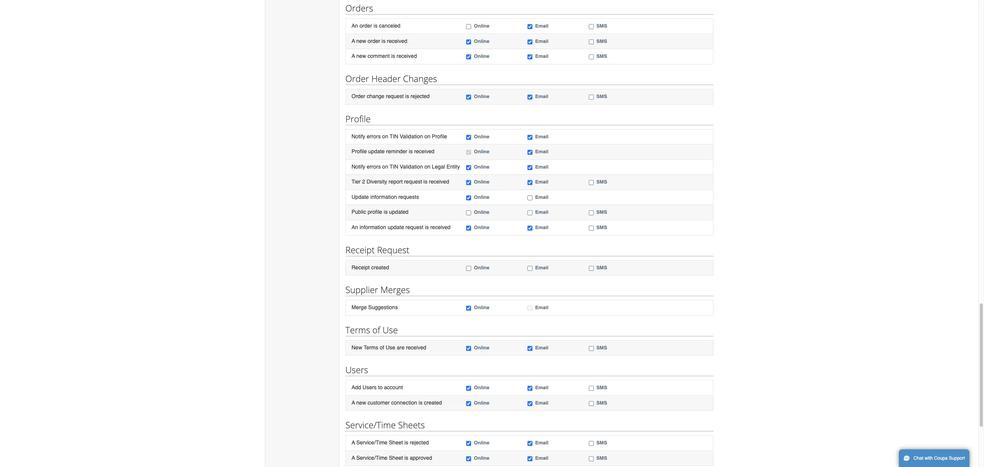 Task type: describe. For each thing, give the bounding box(es) containing it.
email for a new order is received
[[535, 38, 548, 44]]

notify errors on tin validation on profile
[[352, 133, 447, 139]]

online for new terms of use are received
[[474, 345, 489, 351]]

a new order is received
[[352, 38, 407, 44]]

0 vertical spatial terms
[[345, 324, 370, 336]]

sms for new terms of use are received
[[596, 345, 607, 351]]

rejected for order change request is rejected
[[411, 93, 430, 99]]

a for a new order is received
[[352, 38, 355, 44]]

0 vertical spatial update
[[368, 148, 385, 155]]

online for a service/time sheet is approved
[[474, 455, 489, 461]]

2
[[362, 179, 365, 185]]

public
[[352, 209, 366, 215]]

tin for legal
[[390, 164, 398, 170]]

sheet for rejected
[[389, 440, 403, 446]]

tier 2 diversity report request is received
[[352, 179, 449, 185]]

updated
[[389, 209, 409, 215]]

reminder
[[386, 148, 407, 155]]

email for an order is canceled
[[535, 23, 548, 29]]

email for an information update request is received
[[535, 225, 548, 230]]

sms for tier 2 diversity report request is received
[[596, 179, 607, 185]]

online for an information update request is received
[[474, 225, 489, 230]]

chat with coupa support button
[[899, 450, 970, 467]]

sms for an information update request is received
[[596, 225, 607, 230]]

on left legal
[[424, 164, 430, 170]]

email for a new customer connection is created
[[535, 400, 548, 406]]

1 vertical spatial terms
[[364, 344, 378, 351]]

email for update information requests
[[535, 194, 548, 200]]

validation for legal
[[400, 164, 423, 170]]

chat
[[914, 456, 923, 461]]

sms for receipt created
[[596, 265, 607, 270]]

email for tier 2 diversity report request is received
[[535, 179, 548, 185]]

add users to account
[[352, 385, 403, 391]]

online for public profile is updated
[[474, 209, 489, 215]]

support
[[949, 456, 965, 461]]

sheets
[[398, 419, 425, 431]]

receipt for receipt created
[[352, 264, 370, 270]]

an for an order is canceled
[[352, 23, 358, 29]]

tier
[[352, 179, 361, 185]]

notify for notify errors on tin validation on profile
[[352, 133, 365, 139]]

with
[[925, 456, 933, 461]]

an for an information update request is received
[[352, 224, 358, 230]]

sms for add users to account
[[596, 385, 607, 391]]

profile for profile update reminder is received
[[352, 148, 367, 155]]

sms for a new comment is received
[[596, 53, 607, 59]]

are
[[397, 344, 405, 351]]

report
[[389, 179, 403, 185]]

a service/time sheet is approved
[[352, 455, 432, 461]]

receipt for receipt request
[[345, 244, 375, 256]]

online for receipt created
[[474, 265, 489, 270]]

errors for notify errors on tin validation on profile
[[367, 133, 381, 139]]

a service/time sheet is rejected
[[352, 440, 429, 446]]

2 vertical spatial request
[[406, 224, 423, 230]]

new for comment
[[356, 53, 366, 59]]

sms for order change request is rejected
[[596, 94, 607, 99]]

on down profile update reminder is received
[[382, 164, 388, 170]]

email for order change request is rejected
[[535, 94, 548, 99]]

a for a new customer connection is created
[[352, 400, 355, 406]]

online for a new comment is received
[[474, 53, 489, 59]]

new
[[352, 344, 362, 351]]

change
[[367, 93, 384, 99]]

order change request is rejected
[[352, 93, 430, 99]]

suggestions
[[368, 304, 398, 311]]

online for a service/time sheet is rejected
[[474, 440, 489, 446]]

email for public profile is updated
[[535, 209, 548, 215]]

0 vertical spatial use
[[383, 324, 398, 336]]

online for merge suggestions
[[474, 305, 489, 311]]

online for a new order is received
[[474, 38, 489, 44]]

a for a new comment is received
[[352, 53, 355, 59]]

update
[[352, 194, 369, 200]]

requests
[[398, 194, 419, 200]]

a for a service/time sheet is rejected
[[352, 440, 355, 446]]

changes
[[403, 72, 437, 85]]

sms for a service/time sheet is rejected
[[596, 440, 607, 446]]

1 vertical spatial update
[[388, 224, 404, 230]]

email for a service/time sheet is rejected
[[535, 440, 548, 446]]

0 vertical spatial service/time
[[345, 419, 396, 431]]

online for an order is canceled
[[474, 23, 489, 29]]

to
[[378, 385, 383, 391]]

sms for a new customer connection is created
[[596, 400, 607, 406]]



Task type: locate. For each thing, give the bounding box(es) containing it.
2 email from the top
[[535, 38, 548, 44]]

5 email from the top
[[535, 134, 548, 139]]

order header changes
[[345, 72, 437, 85]]

of
[[372, 324, 380, 336], [380, 344, 384, 351]]

comment
[[368, 53, 390, 59]]

service/time down customer
[[345, 419, 396, 431]]

0 vertical spatial information
[[370, 194, 397, 200]]

information for update
[[370, 194, 397, 200]]

sms
[[596, 23, 607, 29], [596, 38, 607, 44], [596, 53, 607, 59], [596, 94, 607, 99], [596, 179, 607, 185], [596, 209, 607, 215], [596, 225, 607, 230], [596, 265, 607, 270], [596, 345, 607, 351], [596, 385, 607, 391], [596, 400, 607, 406], [596, 440, 607, 446], [596, 455, 607, 461]]

4 a from the top
[[352, 440, 355, 446]]

account
[[384, 385, 403, 391]]

connection
[[391, 400, 417, 406]]

information down profile in the left of the page
[[360, 224, 386, 230]]

1 vertical spatial errors
[[367, 164, 381, 170]]

diversity
[[367, 179, 387, 185]]

2 a from the top
[[352, 53, 355, 59]]

errors
[[367, 133, 381, 139], [367, 164, 381, 170]]

notify for notify errors on tin validation on legal entity
[[352, 164, 365, 170]]

1 vertical spatial users
[[363, 385, 377, 391]]

3 online from the top
[[474, 53, 489, 59]]

email for profile update reminder is received
[[535, 149, 548, 155]]

email for receipt created
[[535, 265, 548, 270]]

4 email from the top
[[535, 94, 548, 99]]

online for a new customer connection is created
[[474, 400, 489, 406]]

use up the new terms of use are received
[[383, 324, 398, 336]]

coupa
[[934, 456, 948, 461]]

customer
[[368, 400, 390, 406]]

0 vertical spatial profile
[[345, 113, 371, 125]]

None checkbox
[[466, 39, 471, 44], [589, 39, 594, 44], [589, 55, 594, 60], [527, 135, 532, 140], [466, 150, 471, 155], [527, 150, 532, 155], [466, 180, 471, 185], [527, 211, 532, 216], [466, 226, 471, 231], [527, 226, 532, 231], [589, 226, 594, 231], [466, 266, 471, 271], [466, 306, 471, 311], [589, 346, 594, 351], [466, 401, 471, 406], [527, 401, 532, 406], [466, 441, 471, 446], [527, 441, 532, 446], [589, 441, 594, 446], [466, 457, 471, 462], [527, 457, 532, 462], [466, 39, 471, 44], [589, 39, 594, 44], [589, 55, 594, 60], [527, 135, 532, 140], [466, 150, 471, 155], [527, 150, 532, 155], [466, 180, 471, 185], [527, 211, 532, 216], [466, 226, 471, 231], [527, 226, 532, 231], [589, 226, 594, 231], [466, 266, 471, 271], [466, 306, 471, 311], [589, 346, 594, 351], [466, 401, 471, 406], [527, 401, 532, 406], [466, 441, 471, 446], [527, 441, 532, 446], [589, 441, 594, 446], [466, 457, 471, 462], [527, 457, 532, 462]]

tin down profile update reminder is received
[[390, 164, 398, 170]]

request down updated at the top left of page
[[406, 224, 423, 230]]

1 email from the top
[[535, 23, 548, 29]]

profile
[[345, 113, 371, 125], [432, 133, 447, 139], [352, 148, 367, 155]]

receipt up supplier on the left bottom of page
[[352, 264, 370, 270]]

order for order header changes
[[345, 72, 369, 85]]

of left the are
[[380, 344, 384, 351]]

0 vertical spatial order
[[345, 72, 369, 85]]

2 errors from the top
[[367, 164, 381, 170]]

3 a from the top
[[352, 400, 355, 406]]

information up public profile is updated at the top left of the page
[[370, 194, 397, 200]]

new for order
[[356, 38, 366, 44]]

created right connection
[[424, 400, 442, 406]]

0 vertical spatial validation
[[400, 133, 423, 139]]

new for customer
[[356, 400, 366, 406]]

online for profile update reminder is received
[[474, 149, 489, 155]]

order
[[360, 23, 372, 29], [368, 38, 380, 44]]

0 vertical spatial an
[[352, 23, 358, 29]]

terms
[[345, 324, 370, 336], [364, 344, 378, 351]]

1 vertical spatial use
[[386, 344, 395, 351]]

2 an from the top
[[352, 224, 358, 230]]

4 sms from the top
[[596, 94, 607, 99]]

13 email from the top
[[535, 305, 548, 311]]

0 vertical spatial errors
[[367, 133, 381, 139]]

1 vertical spatial sheet
[[389, 455, 403, 461]]

online for add users to account
[[474, 385, 489, 391]]

online for notify errors on tin validation on legal entity
[[474, 164, 489, 170]]

supplier merges
[[345, 284, 410, 296]]

online
[[474, 23, 489, 29], [474, 38, 489, 44], [474, 53, 489, 59], [474, 94, 489, 99], [474, 134, 489, 139], [474, 149, 489, 155], [474, 164, 489, 170], [474, 179, 489, 185], [474, 194, 489, 200], [474, 209, 489, 215], [474, 225, 489, 230], [474, 265, 489, 270], [474, 305, 489, 311], [474, 345, 489, 351], [474, 385, 489, 391], [474, 400, 489, 406], [474, 440, 489, 446], [474, 455, 489, 461]]

2 validation from the top
[[400, 164, 423, 170]]

2 vertical spatial new
[[356, 400, 366, 406]]

order down orders
[[360, 23, 372, 29]]

11 online from the top
[[474, 225, 489, 230]]

1 vertical spatial of
[[380, 344, 384, 351]]

validation
[[400, 133, 423, 139], [400, 164, 423, 170]]

5 online from the top
[[474, 134, 489, 139]]

rejected up "approved"
[[410, 440, 429, 446]]

sms for public profile is updated
[[596, 209, 607, 215]]

1 errors from the top
[[367, 133, 381, 139]]

a
[[352, 38, 355, 44], [352, 53, 355, 59], [352, 400, 355, 406], [352, 440, 355, 446], [352, 455, 355, 461]]

sms for an order is canceled
[[596, 23, 607, 29]]

validation for profile
[[400, 133, 423, 139]]

0 vertical spatial new
[[356, 38, 366, 44]]

email for a service/time sheet is approved
[[535, 455, 548, 461]]

terms up new
[[345, 324, 370, 336]]

16 online from the top
[[474, 400, 489, 406]]

12 online from the top
[[474, 265, 489, 270]]

tin for profile
[[390, 133, 398, 139]]

1 vertical spatial profile
[[432, 133, 447, 139]]

service/time for a service/time sheet is rejected
[[356, 440, 387, 446]]

1 online from the top
[[474, 23, 489, 29]]

an order is canceled
[[352, 23, 400, 29]]

service/time for a service/time sheet is approved
[[356, 455, 387, 461]]

merge suggestions
[[352, 304, 398, 311]]

1 vertical spatial an
[[352, 224, 358, 230]]

5 a from the top
[[352, 455, 355, 461]]

errors for notify errors on tin validation on legal entity
[[367, 164, 381, 170]]

11 sms from the top
[[596, 400, 607, 406]]

1 sms from the top
[[596, 23, 607, 29]]

1 vertical spatial created
[[424, 400, 442, 406]]

tin up profile update reminder is received
[[390, 133, 398, 139]]

10 online from the top
[[474, 209, 489, 215]]

validation up tier 2 diversity report request is received
[[400, 164, 423, 170]]

9 email from the top
[[535, 194, 548, 200]]

0 vertical spatial created
[[371, 264, 389, 270]]

0 vertical spatial sheet
[[389, 440, 403, 446]]

1 vertical spatial new
[[356, 53, 366, 59]]

service/time down a service/time sheet is rejected
[[356, 455, 387, 461]]

0 horizontal spatial update
[[368, 148, 385, 155]]

entity
[[447, 164, 460, 170]]

email for add users to account
[[535, 385, 548, 391]]

profile down the change
[[345, 113, 371, 125]]

tin
[[390, 133, 398, 139], [390, 164, 398, 170]]

terms right new
[[364, 344, 378, 351]]

1 validation from the top
[[400, 133, 423, 139]]

3 sms from the top
[[596, 53, 607, 59]]

new
[[356, 38, 366, 44], [356, 53, 366, 59], [356, 400, 366, 406]]

8 online from the top
[[474, 179, 489, 185]]

online for notify errors on tin validation on profile
[[474, 134, 489, 139]]

update
[[368, 148, 385, 155], [388, 224, 404, 230]]

order left the change
[[352, 93, 365, 99]]

1 vertical spatial validation
[[400, 164, 423, 170]]

12 email from the top
[[535, 265, 548, 270]]

10 email from the top
[[535, 209, 548, 215]]

0 vertical spatial request
[[386, 93, 404, 99]]

receipt up "receipt created"
[[345, 244, 375, 256]]

update down updated at the top left of page
[[388, 224, 404, 230]]

orders
[[345, 2, 373, 14]]

created
[[371, 264, 389, 270], [424, 400, 442, 406]]

profile update reminder is received
[[352, 148, 434, 155]]

order
[[345, 72, 369, 85], [352, 93, 365, 99]]

received
[[387, 38, 407, 44], [397, 53, 417, 59], [414, 148, 434, 155], [429, 179, 449, 185], [430, 224, 451, 230], [406, 344, 426, 351]]

online for tier 2 diversity report request is received
[[474, 179, 489, 185]]

18 email from the top
[[535, 455, 548, 461]]

8 sms from the top
[[596, 265, 607, 270]]

1 a from the top
[[352, 38, 355, 44]]

6 sms from the top
[[596, 209, 607, 215]]

0 horizontal spatial created
[[371, 264, 389, 270]]

17 online from the top
[[474, 440, 489, 446]]

1 new from the top
[[356, 38, 366, 44]]

email for a new comment is received
[[535, 53, 548, 59]]

rejected down the changes
[[411, 93, 430, 99]]

16 email from the top
[[535, 400, 548, 406]]

merge
[[352, 304, 367, 311]]

7 email from the top
[[535, 164, 548, 170]]

service/time down service/time sheets
[[356, 440, 387, 446]]

errors up profile update reminder is received
[[367, 133, 381, 139]]

receipt created
[[352, 264, 389, 270]]

14 online from the top
[[474, 345, 489, 351]]

None checkbox
[[466, 24, 471, 29], [527, 24, 532, 29], [589, 24, 594, 29], [527, 39, 532, 44], [466, 55, 471, 60], [527, 55, 532, 60], [466, 95, 471, 100], [527, 95, 532, 100], [589, 95, 594, 100], [466, 135, 471, 140], [466, 165, 471, 170], [527, 165, 532, 170], [527, 180, 532, 185], [589, 180, 594, 185], [466, 195, 471, 200], [527, 195, 532, 200], [466, 211, 471, 216], [589, 211, 594, 216], [527, 266, 532, 271], [589, 266, 594, 271], [527, 306, 532, 311], [466, 346, 471, 351], [527, 346, 532, 351], [466, 386, 471, 391], [527, 386, 532, 391], [589, 386, 594, 391], [589, 401, 594, 406], [589, 457, 594, 462], [466, 24, 471, 29], [527, 24, 532, 29], [589, 24, 594, 29], [527, 39, 532, 44], [466, 55, 471, 60], [527, 55, 532, 60], [466, 95, 471, 100], [527, 95, 532, 100], [589, 95, 594, 100], [466, 135, 471, 140], [466, 165, 471, 170], [527, 165, 532, 170], [527, 180, 532, 185], [589, 180, 594, 185], [466, 195, 471, 200], [527, 195, 532, 200], [466, 211, 471, 216], [589, 211, 594, 216], [527, 266, 532, 271], [589, 266, 594, 271], [527, 306, 532, 311], [466, 346, 471, 351], [527, 346, 532, 351], [466, 386, 471, 391], [527, 386, 532, 391], [589, 386, 594, 391], [589, 401, 594, 406], [589, 457, 594, 462]]

an down public on the top of the page
[[352, 224, 358, 230]]

2 online from the top
[[474, 38, 489, 44]]

15 email from the top
[[535, 385, 548, 391]]

0 vertical spatial of
[[372, 324, 380, 336]]

of up the new terms of use are received
[[372, 324, 380, 336]]

1 vertical spatial order
[[352, 93, 365, 99]]

update left reminder
[[368, 148, 385, 155]]

information
[[370, 194, 397, 200], [360, 224, 386, 230]]

supplier
[[345, 284, 378, 296]]

service/time
[[345, 419, 396, 431], [356, 440, 387, 446], [356, 455, 387, 461]]

notify up profile update reminder is received
[[352, 133, 365, 139]]

2 new from the top
[[356, 53, 366, 59]]

1 sheet from the top
[[389, 440, 403, 446]]

8 email from the top
[[535, 179, 548, 185]]

7 online from the top
[[474, 164, 489, 170]]

a new comment is received
[[352, 53, 417, 59]]

1 horizontal spatial update
[[388, 224, 404, 230]]

new down add
[[356, 400, 366, 406]]

7 sms from the top
[[596, 225, 607, 230]]

1 vertical spatial service/time
[[356, 440, 387, 446]]

request
[[377, 244, 409, 256]]

terms of use
[[345, 324, 398, 336]]

update information requests
[[352, 194, 419, 200]]

1 tin from the top
[[390, 133, 398, 139]]

order up the change
[[345, 72, 369, 85]]

1 an from the top
[[352, 23, 358, 29]]

notify
[[352, 133, 365, 139], [352, 164, 365, 170]]

0 vertical spatial rejected
[[411, 93, 430, 99]]

profile for profile
[[345, 113, 371, 125]]

receipt request
[[345, 244, 409, 256]]

canceled
[[379, 23, 400, 29]]

sheet up a service/time sheet is approved
[[389, 440, 403, 446]]

email for merge suggestions
[[535, 305, 548, 311]]

13 sms from the top
[[596, 455, 607, 461]]

chat with coupa support
[[914, 456, 965, 461]]

users
[[345, 364, 368, 376], [363, 385, 377, 391]]

1 vertical spatial notify
[[352, 164, 365, 170]]

9 online from the top
[[474, 194, 489, 200]]

validation up reminder
[[400, 133, 423, 139]]

1 vertical spatial tin
[[390, 164, 398, 170]]

online for order change request is rejected
[[474, 94, 489, 99]]

is
[[374, 23, 377, 29], [382, 38, 386, 44], [391, 53, 395, 59], [405, 93, 409, 99], [409, 148, 413, 155], [424, 179, 427, 185], [384, 209, 388, 215], [425, 224, 429, 230], [419, 400, 423, 406], [404, 440, 408, 446], [404, 455, 408, 461]]

notify errors on tin validation on legal entity
[[352, 164, 460, 170]]

rejected
[[411, 93, 430, 99], [410, 440, 429, 446]]

on
[[382, 133, 388, 139], [424, 133, 430, 139], [382, 164, 388, 170], [424, 164, 430, 170]]

sms for a new order is received
[[596, 38, 607, 44]]

new left the comment
[[356, 53, 366, 59]]

1 vertical spatial request
[[404, 179, 422, 185]]

legal
[[432, 164, 445, 170]]

email for notify errors on tin validation on legal entity
[[535, 164, 548, 170]]

header
[[371, 72, 401, 85]]

1 vertical spatial receipt
[[352, 264, 370, 270]]

17 email from the top
[[535, 440, 548, 446]]

service/time sheets
[[345, 419, 425, 431]]

6 email from the top
[[535, 149, 548, 155]]

created down receipt request at the left
[[371, 264, 389, 270]]

0 vertical spatial notify
[[352, 133, 365, 139]]

email
[[535, 23, 548, 29], [535, 38, 548, 44], [535, 53, 548, 59], [535, 94, 548, 99], [535, 134, 548, 139], [535, 149, 548, 155], [535, 164, 548, 170], [535, 179, 548, 185], [535, 194, 548, 200], [535, 209, 548, 215], [535, 225, 548, 230], [535, 265, 548, 270], [535, 305, 548, 311], [535, 345, 548, 351], [535, 385, 548, 391], [535, 400, 548, 406], [535, 440, 548, 446], [535, 455, 548, 461]]

4 online from the top
[[474, 94, 489, 99]]

users left to
[[363, 385, 377, 391]]

public profile is updated
[[352, 209, 409, 215]]

new terms of use are received
[[352, 344, 426, 351]]

a for a service/time sheet is approved
[[352, 455, 355, 461]]

sheet for approved
[[389, 455, 403, 461]]

11 email from the top
[[535, 225, 548, 230]]

2 sms from the top
[[596, 38, 607, 44]]

1 vertical spatial order
[[368, 38, 380, 44]]

6 online from the top
[[474, 149, 489, 155]]

sms for a service/time sheet is approved
[[596, 455, 607, 461]]

on up profile update reminder is received
[[382, 133, 388, 139]]

request up the requests
[[404, 179, 422, 185]]

an information update request is received
[[352, 224, 451, 230]]

errors up diversity
[[367, 164, 381, 170]]

9 sms from the top
[[596, 345, 607, 351]]

request
[[386, 93, 404, 99], [404, 179, 422, 185], [406, 224, 423, 230]]

a new customer connection is created
[[352, 400, 442, 406]]

on up "notify errors on tin validation on legal entity"
[[424, 133, 430, 139]]

1 notify from the top
[[352, 133, 365, 139]]

use
[[383, 324, 398, 336], [386, 344, 395, 351]]

10 sms from the top
[[596, 385, 607, 391]]

sheet
[[389, 440, 403, 446], [389, 455, 403, 461]]

18 online from the top
[[474, 455, 489, 461]]

add
[[352, 385, 361, 391]]

merges
[[380, 284, 410, 296]]

15 online from the top
[[474, 385, 489, 391]]

order for order change request is rejected
[[352, 93, 365, 99]]

14 email from the top
[[535, 345, 548, 351]]

notify up "tier"
[[352, 164, 365, 170]]

receipt
[[345, 244, 375, 256], [352, 264, 370, 270]]

users up add
[[345, 364, 368, 376]]

profile
[[368, 209, 382, 215]]

12 sms from the top
[[596, 440, 607, 446]]

2 notify from the top
[[352, 164, 365, 170]]

email for new terms of use are received
[[535, 345, 548, 351]]

0 vertical spatial users
[[345, 364, 368, 376]]

1 vertical spatial rejected
[[410, 440, 429, 446]]

profile up legal
[[432, 133, 447, 139]]

online for update information requests
[[474, 194, 489, 200]]

0 vertical spatial tin
[[390, 133, 398, 139]]

2 tin from the top
[[390, 164, 398, 170]]

2 sheet from the top
[[389, 455, 403, 461]]

3 email from the top
[[535, 53, 548, 59]]

use left the are
[[386, 344, 395, 351]]

approved
[[410, 455, 432, 461]]

5 sms from the top
[[596, 179, 607, 185]]

0 vertical spatial order
[[360, 23, 372, 29]]

13 online from the top
[[474, 305, 489, 311]]

new down an order is canceled on the top of the page
[[356, 38, 366, 44]]

2 vertical spatial service/time
[[356, 455, 387, 461]]

request down order header changes
[[386, 93, 404, 99]]

information for an
[[360, 224, 386, 230]]

1 horizontal spatial created
[[424, 400, 442, 406]]

2 vertical spatial profile
[[352, 148, 367, 155]]

1 vertical spatial information
[[360, 224, 386, 230]]

sheet down a service/time sheet is rejected
[[389, 455, 403, 461]]

profile up "tier"
[[352, 148, 367, 155]]

3 new from the top
[[356, 400, 366, 406]]

an down orders
[[352, 23, 358, 29]]

order down an order is canceled on the top of the page
[[368, 38, 380, 44]]

email for notify errors on tin validation on profile
[[535, 134, 548, 139]]

rejected for a service/time sheet is rejected
[[410, 440, 429, 446]]

an
[[352, 23, 358, 29], [352, 224, 358, 230]]

0 vertical spatial receipt
[[345, 244, 375, 256]]



Task type: vqa. For each thing, say whether or not it's contained in the screenshot.
11/26/23
no



